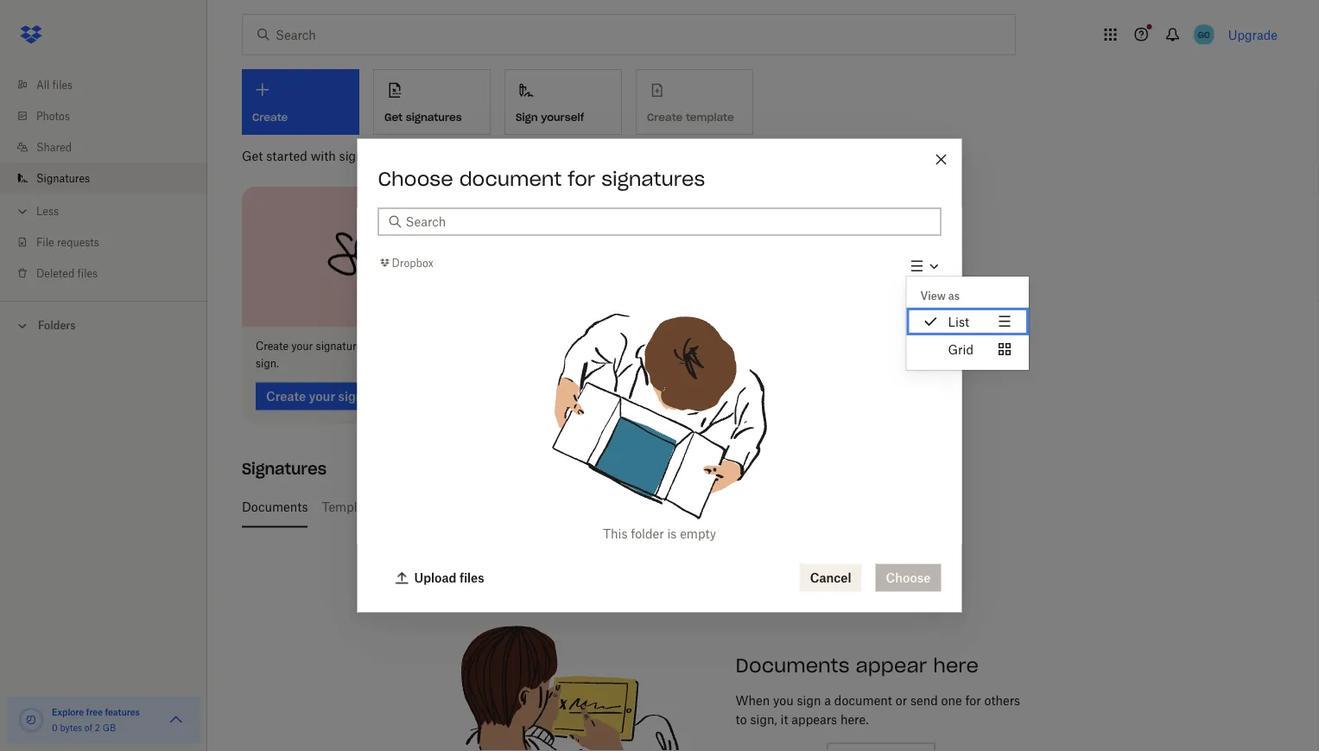 Task type: locate. For each thing, give the bounding box(es) containing it.
others
[[985, 693, 1021, 708]]

yourself right signing
[[728, 500, 773, 514]]

all
[[36, 78, 50, 91]]

get inside button
[[385, 110, 403, 124]]

of inside explore free features 0 bytes of 2 gb
[[85, 722, 93, 733]]

3 of 3 signature requests left this month. signing yourself is unlimited.
[[444, 500, 847, 514]]

this folder is empty
[[603, 526, 717, 541]]

1 horizontal spatial requests
[[537, 500, 586, 514]]

0 horizontal spatial document
[[460, 166, 562, 191]]

get signatures
[[385, 110, 462, 124]]

to
[[477, 340, 487, 353], [736, 712, 747, 727]]

requests left 'left'
[[537, 500, 586, 514]]

files for all files
[[52, 78, 73, 91]]

0 vertical spatial requests
[[57, 236, 99, 249]]

files right deleted
[[77, 267, 98, 280]]

0 horizontal spatial is
[[668, 526, 677, 541]]

0 vertical spatial signatures
[[406, 110, 462, 124]]

1 vertical spatial to
[[736, 712, 747, 727]]

it
[[781, 712, 789, 727]]

here
[[934, 653, 979, 677]]

documents for documents
[[242, 500, 308, 514]]

signatures inside 'get signatures' button
[[406, 110, 462, 124]]

deleted files link
[[14, 258, 207, 289]]

1 horizontal spatial files
[[77, 267, 98, 280]]

0 vertical spatial yourself
[[541, 110, 585, 124]]

0 horizontal spatial get
[[242, 148, 263, 163]]

signatures list item
[[0, 162, 207, 194]]

sign.
[[256, 357, 279, 370]]

1 vertical spatial for
[[966, 693, 982, 708]]

1 horizontal spatial documents
[[736, 653, 850, 677]]

0 horizontal spatial documents
[[242, 500, 308, 514]]

0 vertical spatial document
[[460, 166, 562, 191]]

1 vertical spatial document
[[835, 693, 893, 708]]

file requests
[[36, 236, 99, 249]]

bytes
[[60, 722, 82, 733]]

list
[[0, 59, 207, 301]]

1 vertical spatial files
[[77, 267, 98, 280]]

files right all
[[52, 78, 73, 91]]

view as
[[921, 289, 960, 302]]

choose document for signatures dialog
[[357, 139, 1029, 612]]

1 vertical spatial get
[[242, 148, 263, 163]]

documents up you
[[736, 653, 850, 677]]

documents
[[242, 500, 308, 514], [736, 653, 850, 677]]

signatures right with
[[339, 148, 399, 163]]

files for deleted files
[[77, 267, 98, 280]]

is right folder
[[668, 526, 677, 541]]

of
[[455, 500, 466, 514], [85, 722, 93, 733]]

tab list containing documents
[[242, 486, 1271, 528]]

1 vertical spatial is
[[668, 526, 677, 541]]

1 vertical spatial of
[[85, 722, 93, 733]]

document
[[460, 166, 562, 191], [835, 693, 893, 708]]

get left "started"
[[242, 148, 263, 163]]

1 horizontal spatial is
[[777, 500, 786, 514]]

0 vertical spatial documents
[[242, 500, 308, 514]]

requests right file
[[57, 236, 99, 249]]

all files link
[[14, 69, 207, 100]]

1 vertical spatial requests
[[537, 500, 586, 514]]

always
[[411, 340, 444, 353]]

unlimited.
[[790, 500, 847, 514]]

1 horizontal spatial signatures
[[406, 110, 462, 124]]

left
[[590, 500, 608, 514]]

1 vertical spatial signature
[[480, 500, 534, 514]]

1 horizontal spatial 3
[[469, 500, 477, 514]]

0 horizontal spatial signature
[[316, 340, 362, 353]]

yourself right sign
[[541, 110, 585, 124]]

is
[[777, 500, 786, 514], [668, 526, 677, 541]]

is left unlimited.
[[777, 500, 786, 514]]

get
[[385, 110, 403, 124], [242, 148, 263, 163]]

templates tab
[[322, 486, 381, 528]]

quota usage element
[[17, 706, 45, 734]]

0
[[52, 722, 58, 733]]

1 vertical spatial documents
[[736, 653, 850, 677]]

to inside when you sign a document or send one for others to sign, it appears here.
[[736, 712, 747, 727]]

signatures up choose
[[406, 110, 462, 124]]

2 vertical spatial signatures
[[602, 166, 706, 191]]

deleted
[[36, 267, 75, 280]]

for right one
[[966, 693, 982, 708]]

folder
[[631, 526, 664, 541]]

to right ready
[[477, 340, 487, 353]]

signatures up search text box
[[602, 166, 706, 191]]

0 horizontal spatial signatures
[[36, 172, 90, 185]]

0 vertical spatial of
[[455, 500, 466, 514]]

dropbox image
[[14, 17, 48, 52]]

1 horizontal spatial get
[[385, 110, 403, 124]]

requests inside tab list
[[537, 500, 586, 514]]

documents inside tab list
[[242, 500, 308, 514]]

send
[[911, 693, 938, 708]]

requests inside list
[[57, 236, 99, 249]]

document down sign
[[460, 166, 562, 191]]

get signatures button
[[373, 69, 491, 135]]

all files
[[36, 78, 73, 91]]

month.
[[636, 500, 677, 514]]

so
[[365, 340, 376, 353]]

upgrade link
[[1229, 27, 1278, 42]]

0 vertical spatial signatures
[[36, 172, 90, 185]]

0 vertical spatial get
[[385, 110, 403, 124]]

0 horizontal spatial files
[[52, 78, 73, 91]]

signature
[[316, 340, 362, 353], [480, 500, 534, 514]]

less
[[36, 204, 59, 217]]

0 horizontal spatial of
[[85, 722, 93, 733]]

get for get signatures
[[385, 110, 403, 124]]

signatures for get started with signatures
[[339, 148, 399, 163]]

1 vertical spatial signatures
[[339, 148, 399, 163]]

0 horizontal spatial to
[[477, 340, 487, 353]]

less image
[[14, 203, 31, 220]]

for down sign yourself
[[568, 166, 596, 191]]

1 horizontal spatial document
[[835, 693, 893, 708]]

empty
[[680, 526, 717, 541]]

list
[[949, 314, 970, 329]]

3
[[444, 500, 451, 514], [469, 500, 477, 514]]

this
[[612, 500, 633, 514]]

0 vertical spatial signature
[[316, 340, 362, 353]]

1 horizontal spatial signature
[[480, 500, 534, 514]]

0 vertical spatial to
[[477, 340, 487, 353]]

0 horizontal spatial yourself
[[541, 110, 585, 124]]

documents left "templates" tab
[[242, 500, 308, 514]]

signatures
[[36, 172, 90, 185], [242, 459, 327, 479]]

for
[[568, 166, 596, 191], [966, 693, 982, 708]]

folders
[[38, 319, 76, 332]]

signatures link
[[14, 162, 207, 194]]

sign yourself button
[[505, 69, 622, 135]]

document inside when you sign a document or send one for others to sign, it appears here.
[[835, 693, 893, 708]]

1 vertical spatial signatures
[[242, 459, 327, 479]]

0 horizontal spatial requests
[[57, 236, 99, 249]]

0 horizontal spatial 3
[[444, 500, 451, 514]]

view
[[921, 289, 946, 302]]

sign,
[[751, 712, 778, 727]]

list radio item
[[907, 308, 1029, 335]]

signatures
[[406, 110, 462, 124], [339, 148, 399, 163], [602, 166, 706, 191]]

0 vertical spatial files
[[52, 78, 73, 91]]

1 horizontal spatial yourself
[[728, 500, 773, 514]]

signatures up 'documents' tab
[[242, 459, 327, 479]]

sign
[[516, 110, 538, 124]]

signatures down shared
[[36, 172, 90, 185]]

to down when
[[736, 712, 747, 727]]

tab list
[[242, 486, 1271, 528]]

your
[[292, 340, 313, 353]]

0 vertical spatial for
[[568, 166, 596, 191]]

0 horizontal spatial for
[[568, 166, 596, 191]]

1 horizontal spatial for
[[966, 693, 982, 708]]

document up here. in the bottom of the page
[[835, 693, 893, 708]]

signatures inside choose document for signatures dialog
[[602, 166, 706, 191]]

files
[[52, 78, 73, 91], [77, 267, 98, 280]]

yourself
[[541, 110, 585, 124], [728, 500, 773, 514]]

2 horizontal spatial signatures
[[602, 166, 706, 191]]

ready
[[447, 340, 474, 353]]

0 horizontal spatial signatures
[[339, 148, 399, 163]]

appears
[[792, 712, 838, 727]]

create your signature so you're always ready to sign.
[[256, 340, 487, 370]]

1 horizontal spatial to
[[736, 712, 747, 727]]

get up choose
[[385, 110, 403, 124]]

requests
[[57, 236, 99, 249], [537, 500, 586, 514]]

started
[[266, 148, 308, 163]]

folders button
[[0, 312, 207, 338]]



Task type: vqa. For each thing, say whether or not it's contained in the screenshot.
the GB
yes



Task type: describe. For each thing, give the bounding box(es) containing it.
2
[[95, 722, 100, 733]]

a
[[825, 693, 832, 708]]

when you sign a document or send one for others to sign, it appears here.
[[736, 693, 1021, 727]]

1 3 from the left
[[444, 500, 451, 514]]

choose
[[378, 166, 453, 191]]

2 3 from the left
[[469, 500, 477, 514]]

sign yourself
[[516, 110, 585, 124]]

you
[[774, 693, 794, 708]]

documents tab
[[242, 486, 308, 528]]

as
[[949, 289, 960, 302]]

shared
[[36, 140, 72, 153]]

gb
[[103, 722, 116, 733]]

list containing all files
[[0, 59, 207, 301]]

is inside choose document for signatures dialog
[[668, 526, 677, 541]]

upgrade
[[1229, 27, 1278, 42]]

Search text field
[[406, 212, 931, 231]]

when
[[736, 693, 770, 708]]

1 vertical spatial yourself
[[728, 500, 773, 514]]

choose document for signatures
[[378, 166, 706, 191]]

with
[[311, 148, 336, 163]]

dropbox
[[392, 256, 434, 269]]

file requests link
[[14, 226, 207, 258]]

for inside dialog
[[568, 166, 596, 191]]

to inside "create your signature so you're always ready to sign."
[[477, 340, 487, 353]]

get for get started with signatures
[[242, 148, 263, 163]]

explore
[[52, 707, 84, 717]]

shared link
[[14, 131, 207, 162]]

documents for documents appear here
[[736, 653, 850, 677]]

signing
[[680, 500, 725, 514]]

here.
[[841, 712, 869, 727]]

1 horizontal spatial signatures
[[242, 459, 327, 479]]

this
[[603, 526, 628, 541]]

templates
[[322, 500, 381, 514]]

photos link
[[14, 100, 207, 131]]

or
[[896, 693, 908, 708]]

signature inside "create your signature so you're always ready to sign."
[[316, 340, 362, 353]]

grid radio item
[[907, 335, 1029, 363]]

0 vertical spatial is
[[777, 500, 786, 514]]

sign
[[797, 693, 822, 708]]

signatures for choose document for signatures
[[602, 166, 706, 191]]

1 horizontal spatial of
[[455, 500, 466, 514]]

for inside when you sign a document or send one for others to sign, it appears here.
[[966, 693, 982, 708]]

documents appear here
[[736, 653, 979, 677]]

explore free features 0 bytes of 2 gb
[[52, 707, 140, 733]]

document inside dialog
[[460, 166, 562, 191]]

grid
[[949, 342, 974, 356]]

signatures inside list item
[[36, 172, 90, 185]]

dropbox link
[[378, 254, 434, 271]]

one
[[942, 693, 963, 708]]

appear
[[856, 653, 928, 677]]

photos
[[36, 109, 70, 122]]

yourself inside button
[[541, 110, 585, 124]]

get started with signatures
[[242, 148, 399, 163]]

deleted files
[[36, 267, 98, 280]]

file
[[36, 236, 54, 249]]

features
[[105, 707, 140, 717]]

create
[[256, 340, 289, 353]]

free
[[86, 707, 103, 717]]

you're
[[379, 340, 408, 353]]



